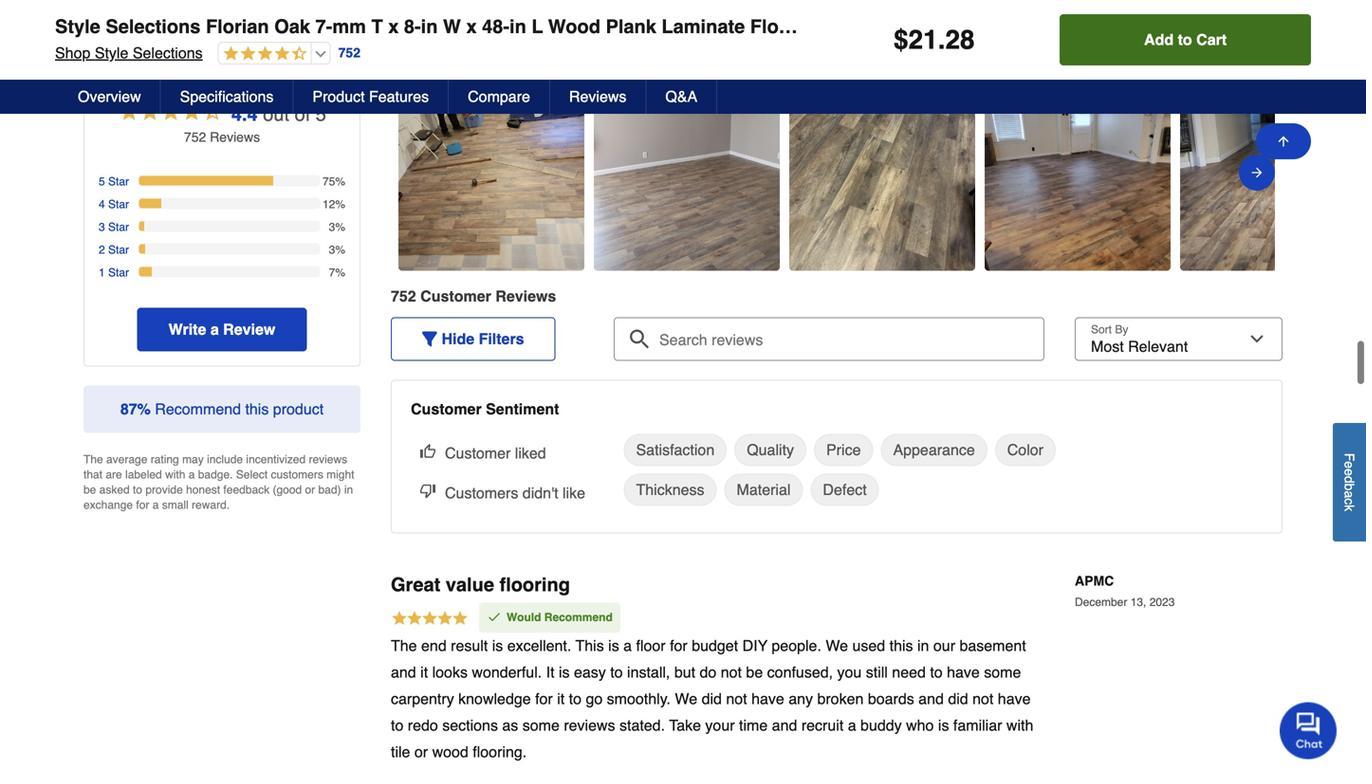 Task type: vqa. For each thing, say whether or not it's contained in the screenshot.
Color button
yes



Task type: describe. For each thing, give the bounding box(es) containing it.
it
[[546, 664, 555, 682]]

1 vertical spatial reviews
[[569, 88, 627, 105]]

exchange
[[84, 499, 133, 512]]

familiar
[[954, 717, 1003, 735]]

customer for customer liked
[[445, 445, 511, 462]]

customer for customer sentiment
[[411, 400, 482, 418]]

sections
[[443, 717, 498, 735]]

time
[[739, 717, 768, 735]]

q&a
[[666, 88, 698, 105]]

1 horizontal spatial recommend
[[545, 611, 613, 624]]

f e e d b a c k button
[[1334, 423, 1367, 542]]

(good
[[273, 483, 302, 497]]

florian
[[206, 16, 269, 37]]

c
[[1343, 498, 1358, 505]]

features
[[369, 88, 429, 105]]

knowledge
[[459, 691, 531, 708]]

thickness
[[636, 481, 705, 499]]

product
[[313, 88, 365, 105]]

product features
[[313, 88, 429, 105]]

you
[[838, 664, 862, 682]]

any
[[789, 691, 813, 708]]

stated.
[[620, 717, 665, 735]]

f e e d b a c k
[[1343, 453, 1358, 512]]

3% for 3 star
[[329, 221, 345, 234]]

diy
[[743, 637, 768, 655]]

1 star
[[99, 266, 129, 279]]

to inside add to cart "button"
[[1178, 31, 1193, 48]]

shop
[[55, 44, 91, 62]]

k
[[1343, 505, 1358, 512]]

bad)
[[318, 483, 341, 497]]

quality button
[[735, 434, 807, 466]]

end
[[421, 637, 447, 655]]

wood
[[548, 16, 601, 37]]

thickness button
[[624, 474, 717, 506]]

Search reviews text field
[[622, 317, 1037, 350]]

write a review button
[[137, 308, 307, 352]]

f
[[1343, 453, 1358, 461]]

or inside the end result is excellent. this is a floor for budget diy people. we used this in our basement and it looks wonderful. it is easy to install, but do not be confused, you still need to have some carpentry knowledge for it to go smoothly. we did not have any broken boards and did not have to redo sections as some reviews stated. take your time and recruit a buddy who is familiar with tile or wood flooring.
[[415, 744, 428, 761]]

material
[[737, 481, 791, 499]]

not right do
[[721, 664, 742, 682]]

apmc december 13, 2023
[[1075, 574, 1175, 609]]

to right the need
[[930, 664, 943, 682]]

%
[[137, 400, 151, 418]]

would
[[507, 611, 541, 624]]

compare button
[[449, 80, 550, 114]]

1 vertical spatial reviews button
[[550, 80, 647, 114]]

in inside 'the average rating may include incentivized reviews that are labeled with a badge. select customers might be asked to provide honest feedback (good or bad) in exchange for a small reward.'
[[344, 483, 353, 497]]

broken
[[818, 691, 864, 708]]

result
[[451, 637, 488, 655]]

1 vertical spatial s
[[548, 287, 556, 305]]

s inside 4.4 out of 5 752 review s
[[253, 129, 260, 145]]

(23.91-
[[832, 16, 892, 37]]

1 x from the left
[[388, 16, 399, 37]]

28
[[946, 25, 975, 55]]

star for 1 star
[[108, 266, 129, 279]]

write
[[169, 321, 206, 338]]

star for 5 star
[[108, 175, 129, 188]]

not up your on the right bottom of page
[[726, 691, 748, 708]]

the for the average rating may include incentivized reviews that are labeled with a badge. select customers might be asked to provide honest feedback (good or bad) in exchange for a small reward.
[[84, 453, 103, 466]]

4
[[99, 198, 105, 211]]

floor
[[636, 637, 666, 655]]

rating
[[151, 453, 179, 466]]

still
[[866, 664, 888, 682]]

cart
[[1197, 31, 1227, 48]]

easy
[[574, 664, 606, 682]]

customers
[[271, 468, 323, 482]]

filter image
[[422, 332, 438, 347]]

be inside 'the average rating may include incentivized reviews that are labeled with a badge. select customers might be asked to provide honest feedback (good or bad) in exchange for a small reward.'
[[84, 483, 96, 497]]

2 uploaded image image from the left
[[594, 168, 780, 187]]

is up wonderful.
[[492, 637, 503, 655]]

to left go
[[569, 691, 582, 708]]

to right easy
[[610, 664, 623, 682]]

color button
[[995, 434, 1056, 466]]

reward.
[[192, 499, 230, 512]]

a down broken
[[848, 717, 857, 735]]

the for the end result is excellent. this is a floor for budget diy people. we used this in our basement and it looks wonderful. it is easy to install, but do not be confused, you still need to have some carpentry knowledge for it to go smoothly. we did not have any broken boards and did not have to redo sections as some reviews stated. take your time and recruit a buddy who is familiar with tile or wood flooring.
[[391, 637, 417, 655]]

2 x from the left
[[466, 16, 477, 37]]

0 vertical spatial reviews
[[70, 22, 161, 48]]

4.4
[[231, 103, 258, 125]]

0 vertical spatial selections
[[106, 16, 201, 37]]

0 vertical spatial reviews button
[[49, 6, 1317, 66]]

people.
[[772, 637, 822, 655]]

1 vertical spatial style
[[95, 44, 128, 62]]

carpentry
[[391, 691, 454, 708]]

but
[[675, 664, 696, 682]]

overview
[[78, 88, 141, 105]]

include
[[207, 453, 243, 466]]

star for 2 star
[[108, 243, 129, 257]]

the average rating may include incentivized reviews that are labeled with a badge. select customers might be asked to provide honest feedback (good or bad) in exchange for a small reward.
[[84, 453, 354, 512]]

in inside the end result is excellent. this is a floor for budget diy people. we used this in our basement and it looks wonderful. it is easy to install, but do not be confused, you still need to have some carpentry knowledge for it to go smoothly. we did not have any broken boards and did not have to redo sections as some reviews stated. take your time and recruit a buddy who is familiar with tile or wood flooring.
[[918, 637, 930, 655]]

recruit
[[802, 717, 844, 735]]

a inside 'button'
[[211, 321, 219, 338]]

is right who
[[939, 717, 950, 735]]

thumb up image
[[420, 444, 436, 459]]

ft)
[[919, 16, 938, 37]]

are
[[106, 468, 122, 482]]

2 horizontal spatial have
[[998, 691, 1031, 708]]

with inside 'the average rating may include incentivized reviews that are labeled with a badge. select customers might be asked to provide honest feedback (good or bad) in exchange for a small reward.'
[[165, 468, 185, 482]]

2 star
[[99, 243, 129, 257]]

didn't
[[523, 484, 559, 502]]

with inside the end result is excellent. this is a floor for budget diy people. we used this in our basement and it looks wonderful. it is easy to install, but do not be confused, you still need to have some carpentry knowledge for it to go smoothly. we did not have any broken boards and did not have to redo sections as some reviews stated. take your time and recruit a buddy who is familiar with tile or wood flooring.
[[1007, 717, 1034, 735]]

hide filters button
[[391, 317, 556, 361]]

4 star
[[99, 198, 129, 211]]

shop style selections
[[55, 44, 203, 62]]

compare
[[468, 88, 530, 105]]

0 vertical spatial recommend
[[155, 400, 241, 418]]

87
[[120, 400, 137, 418]]

in left l
[[510, 16, 527, 37]]

buddy
[[861, 717, 902, 735]]

a down provide
[[153, 499, 159, 512]]

1 vertical spatial it
[[557, 691, 565, 708]]

arrow up image
[[1277, 134, 1292, 149]]

appearance
[[894, 441, 975, 459]]

of
[[295, 103, 311, 125]]

1 horizontal spatial we
[[826, 637, 849, 655]]

apmc
[[1075, 574, 1114, 589]]

who
[[906, 717, 934, 735]]

is right it
[[559, 664, 570, 682]]

material button
[[725, 474, 803, 506]]

l
[[532, 16, 543, 37]]

752 customer review s
[[391, 287, 556, 305]]

go
[[586, 691, 603, 708]]

incentivized
[[246, 453, 306, 466]]

reviews inside the end result is excellent. this is a floor for budget diy people. we used this in our basement and it looks wonderful. it is easy to install, but do not be confused, you still need to have some carpentry knowledge for it to go smoothly. we did not have any broken boards and did not have to redo sections as some reviews stated. take your time and recruit a buddy who is familiar with tile or wood flooring.
[[564, 717, 616, 735]]

your
[[706, 717, 735, 735]]

21
[[909, 25, 938, 55]]



Task type: locate. For each thing, give the bounding box(es) containing it.
finished project! image image
[[790, 168, 976, 187]]

1 horizontal spatial reviews
[[564, 717, 616, 735]]

reviews button
[[49, 6, 1317, 66], [550, 80, 647, 114]]

reviews
[[309, 453, 348, 466], [564, 717, 616, 735]]

0 horizontal spatial s
[[253, 129, 260, 145]]

not up familiar
[[973, 691, 994, 708]]

boards
[[868, 691, 915, 708]]

oak
[[274, 16, 310, 37]]

reviews down wood
[[569, 88, 627, 105]]

752 for 752 customer review s
[[391, 287, 416, 305]]

it left go
[[557, 691, 565, 708]]

is
[[492, 637, 503, 655], [609, 637, 619, 655], [559, 664, 570, 682], [939, 717, 950, 735]]

did down do
[[702, 691, 722, 708]]

1 horizontal spatial did
[[948, 691, 969, 708]]

4 star from the top
[[108, 243, 129, 257]]

provide
[[146, 483, 183, 497]]

1 horizontal spatial it
[[557, 691, 565, 708]]

752 up hide filters button at the top left
[[391, 287, 416, 305]]

this up the need
[[890, 637, 914, 655]]

1 horizontal spatial have
[[947, 664, 980, 682]]

1 3% from the top
[[329, 221, 345, 234]]

1 horizontal spatial 752
[[339, 45, 361, 60]]

selections
[[106, 16, 201, 37], [133, 44, 203, 62]]

badge.
[[198, 468, 233, 482]]

e up b
[[1343, 469, 1358, 476]]

1 vertical spatial 4.4 stars image
[[118, 100, 224, 128]]

1 vertical spatial with
[[1007, 717, 1034, 735]]

1 vertical spatial and
[[919, 691, 944, 708]]

be down that
[[84, 483, 96, 497]]

looks
[[432, 664, 468, 682]]

1 uploaded image image from the left
[[399, 168, 585, 187]]

be inside the end result is excellent. this is a floor for budget diy people. we used this in our basement and it looks wonderful. it is easy to install, but do not be confused, you still need to have some carpentry knowledge for it to go smoothly. we did not have any broken boards and did not have to redo sections as some reviews stated. take your time and recruit a buddy who is familiar with tile or wood flooring.
[[746, 664, 763, 682]]

12%
[[323, 198, 345, 211]]

we up "you"
[[826, 637, 849, 655]]

1 horizontal spatial and
[[772, 717, 798, 735]]

have up familiar
[[998, 691, 1031, 708]]

add to cart
[[1145, 31, 1227, 48]]

to inside 'the average rating may include incentivized reviews that are labeled with a badge. select customers might be asked to provide honest feedback (good or bad) in exchange for a small reward.'
[[133, 483, 142, 497]]

satisfaction button
[[624, 434, 727, 466]]

1 vertical spatial some
[[523, 717, 560, 735]]

0 vertical spatial for
[[136, 499, 149, 512]]

reviews up overview
[[70, 22, 161, 48]]

or right tile
[[415, 744, 428, 761]]

1 vertical spatial be
[[746, 664, 763, 682]]

0 horizontal spatial it
[[421, 664, 428, 682]]

to down the labeled
[[133, 483, 142, 497]]

0 horizontal spatial some
[[523, 717, 560, 735]]

a down may
[[189, 468, 195, 482]]

the inside the end result is excellent. this is a floor for budget diy people. we used this in our basement and it looks wonderful. it is easy to install, but do not be confused, you still need to have some carpentry knowledge for it to go smoothly. we did not have any broken boards and did not have to redo sections as some reviews stated. take your time and recruit a buddy who is familiar with tile or wood flooring.
[[391, 637, 417, 655]]

1 vertical spatial customer
[[411, 400, 482, 418]]

did up familiar
[[948, 691, 969, 708]]

2
[[99, 243, 105, 257]]

would recommend
[[507, 611, 613, 624]]

1 horizontal spatial the
[[391, 637, 417, 655]]

confused,
[[768, 664, 833, 682]]

1 horizontal spatial with
[[1007, 717, 1034, 735]]

0 horizontal spatial be
[[84, 483, 96, 497]]

with down rating
[[165, 468, 185, 482]]

5 star from the top
[[108, 266, 129, 279]]

0 horizontal spatial reviews
[[70, 22, 161, 48]]

in left w
[[421, 16, 438, 37]]

take
[[669, 717, 701, 735]]

1 vertical spatial we
[[675, 691, 698, 708]]

1 vertical spatial review
[[496, 287, 548, 305]]

for
[[136, 499, 149, 512], [670, 637, 688, 655], [535, 691, 553, 708]]

arrow right image
[[1250, 162, 1265, 184]]

2 vertical spatial for
[[535, 691, 553, 708]]

0 vertical spatial the
[[84, 453, 103, 466]]

the inside 'the average rating may include incentivized reviews that are labeled with a badge. select customers might be asked to provide honest feedback (good or bad) in exchange for a small reward.'
[[84, 453, 103, 466]]

a right write
[[211, 321, 219, 338]]

star for 3 star
[[108, 221, 129, 234]]

satisfaction
[[636, 441, 715, 459]]

star right 1
[[108, 266, 129, 279]]

2 e from the top
[[1343, 469, 1358, 476]]

.
[[938, 25, 946, 55]]

customer up customers
[[445, 445, 511, 462]]

product features button
[[294, 80, 449, 114]]

labeled
[[125, 468, 162, 482]]

752 for 752
[[339, 45, 361, 60]]

0 horizontal spatial recommend
[[155, 400, 241, 418]]

4.4 out of 5 752 review s
[[184, 103, 326, 145]]

3 star from the top
[[108, 221, 129, 234]]

smoothly.
[[607, 691, 671, 708]]

a left floor
[[624, 637, 632, 655]]

to left redo
[[391, 717, 404, 735]]

7-
[[316, 16, 333, 37]]

5 stars image
[[391, 610, 469, 630]]

3 uploaded image image from the left
[[985, 168, 1171, 187]]

excellent.
[[508, 637, 572, 655]]

1 vertical spatial for
[[670, 637, 688, 655]]

2 vertical spatial review
[[223, 321, 276, 338]]

this
[[245, 400, 269, 418], [890, 637, 914, 655]]

0 vertical spatial with
[[165, 468, 185, 482]]

1 horizontal spatial this
[[890, 637, 914, 655]]

the left end
[[391, 637, 417, 655]]

star right 2
[[108, 243, 129, 257]]

0 vertical spatial style
[[55, 16, 100, 37]]

x right w
[[466, 16, 477, 37]]

and up who
[[919, 691, 944, 708]]

to right add
[[1178, 31, 1193, 48]]

5
[[316, 103, 326, 125], [99, 175, 105, 188]]

a inside button
[[1343, 491, 1358, 498]]

3%
[[329, 221, 345, 234], [329, 243, 345, 257]]

0 vertical spatial customer
[[421, 287, 491, 305]]

0 vertical spatial 4.4 stars image
[[219, 46, 307, 63]]

defect button
[[811, 474, 880, 506]]

5 up 4
[[99, 175, 105, 188]]

in down might
[[344, 483, 353, 497]]

with right familiar
[[1007, 717, 1034, 735]]

2 vertical spatial 752
[[391, 287, 416, 305]]

1 horizontal spatial x
[[466, 16, 477, 37]]

b
[[1343, 484, 1358, 491]]

1 vertical spatial or
[[415, 744, 428, 761]]

1 vertical spatial 3%
[[329, 243, 345, 257]]

1 vertical spatial this
[[890, 637, 914, 655]]

2 vertical spatial customer
[[445, 445, 511, 462]]

752 down mm
[[339, 45, 361, 60]]

1 vertical spatial 5
[[99, 175, 105, 188]]

3% for 2 star
[[329, 243, 345, 257]]

3
[[99, 221, 105, 234]]

0 horizontal spatial with
[[165, 468, 185, 482]]

may
[[182, 453, 204, 466]]

w
[[443, 16, 461, 37]]

star right 4
[[108, 198, 129, 211]]

specifications
[[180, 88, 274, 105]]

in left our
[[918, 637, 930, 655]]

as
[[502, 717, 518, 735]]

some
[[984, 664, 1022, 682], [523, 717, 560, 735]]

0 vertical spatial review
[[210, 129, 253, 145]]

0 vertical spatial this
[[245, 400, 269, 418]]

e up d
[[1343, 461, 1358, 469]]

star for 4 star
[[108, 198, 129, 211]]

2 horizontal spatial 752
[[391, 287, 416, 305]]

do
[[700, 664, 717, 682]]

add
[[1145, 31, 1174, 48]]

3% down the 12%
[[329, 221, 345, 234]]

0 horizontal spatial 5
[[99, 175, 105, 188]]

review inside 4.4 out of 5 752 review s
[[210, 129, 253, 145]]

5 right of
[[316, 103, 326, 125]]

chat invite button image
[[1280, 702, 1338, 760]]

a up k
[[1343, 491, 1358, 498]]

0 vertical spatial 5
[[316, 103, 326, 125]]

is right this
[[609, 637, 619, 655]]

s up hide filters button at the top left
[[548, 287, 556, 305]]

have down our
[[947, 664, 980, 682]]

reviews up might
[[309, 453, 348, 466]]

x right t
[[388, 16, 399, 37]]

for down it
[[535, 691, 553, 708]]

1 horizontal spatial reviews
[[569, 88, 627, 105]]

87 % recommend this product
[[120, 400, 324, 418]]

recommend up may
[[155, 400, 241, 418]]

laminate
[[662, 16, 745, 37]]

star right 3
[[108, 221, 129, 234]]

the up that
[[84, 453, 103, 466]]

0 vertical spatial and
[[391, 664, 416, 682]]

1
[[99, 266, 105, 279]]

plank
[[606, 16, 657, 37]]

for up but
[[670, 637, 688, 655]]

need
[[892, 664, 926, 682]]

review up filters
[[496, 287, 548, 305]]

0 vertical spatial some
[[984, 664, 1022, 682]]

3% up 7%
[[329, 243, 345, 257]]

3 star
[[99, 221, 129, 234]]

752 inside 4.4 out of 5 752 review s
[[184, 129, 206, 145]]

0 horizontal spatial this
[[245, 400, 269, 418]]

1 horizontal spatial or
[[415, 744, 428, 761]]

or inside 'the average rating may include incentivized reviews that are labeled with a badge. select customers might be asked to provide honest feedback (good or bad) in exchange for a small reward.'
[[305, 483, 315, 497]]

1 vertical spatial reviews
[[564, 717, 616, 735]]

0 horizontal spatial we
[[675, 691, 698, 708]]

selections up the overview button
[[133, 44, 203, 62]]

style selections florian oak 7-mm t x 8-in w x 48-in l wood plank laminate flooring (23.91-sq ft)
[[55, 16, 938, 37]]

thumb down image
[[420, 483, 436, 499]]

for inside 'the average rating may include incentivized reviews that are labeled with a badge. select customers might be asked to provide honest feedback (good or bad) in exchange for a small reward.'
[[136, 499, 149, 512]]

the
[[84, 453, 103, 466], [391, 637, 417, 655]]

reviews button down wood
[[550, 80, 647, 114]]

0 horizontal spatial or
[[305, 483, 315, 497]]

checkmark image
[[487, 610, 502, 625]]

0 vertical spatial reviews
[[309, 453, 348, 466]]

flooring.
[[473, 744, 527, 761]]

flooring
[[500, 574, 570, 596]]

customers didn't like
[[445, 484, 586, 502]]

0 horizontal spatial have
[[752, 691, 785, 708]]

13,
[[1131, 596, 1147, 609]]

honest
[[186, 483, 220, 497]]

some right as
[[523, 717, 560, 735]]

or left bad)
[[305, 483, 315, 497]]

small
[[162, 499, 189, 512]]

feedback
[[223, 483, 270, 497]]

1 vertical spatial the
[[391, 637, 417, 655]]

this inside the end result is excellent. this is a floor for budget diy people. we used this in our basement and it looks wonderful. it is easy to install, but do not be confused, you still need to have some carpentry knowledge for it to go smoothly. we did not have any broken boards and did not have to redo sections as some reviews stated. take your time and recruit a buddy who is familiar with tile or wood flooring.
[[890, 637, 914, 655]]

5 inside 4.4 out of 5 752 review s
[[316, 103, 326, 125]]

s down 4.4
[[253, 129, 260, 145]]

0 horizontal spatial x
[[388, 16, 399, 37]]

0 horizontal spatial 752
[[184, 129, 206, 145]]

2 vertical spatial and
[[772, 717, 798, 735]]

some down basement
[[984, 664, 1022, 682]]

0 horizontal spatial did
[[702, 691, 722, 708]]

tile
[[391, 744, 410, 761]]

4.4 stars image left 4.4
[[118, 100, 224, 128]]

it left the looks
[[421, 664, 428, 682]]

customer up hide
[[421, 287, 491, 305]]

customer sentiment
[[411, 400, 559, 418]]

we up take
[[675, 691, 698, 708]]

0 horizontal spatial for
[[136, 499, 149, 512]]

1 horizontal spatial some
[[984, 664, 1022, 682]]

great
[[391, 574, 441, 596]]

1 star from the top
[[108, 175, 129, 188]]

0 horizontal spatial and
[[391, 664, 416, 682]]

review for write a review
[[223, 321, 276, 338]]

that
[[84, 468, 103, 482]]

4.4 stars image down florian
[[219, 46, 307, 63]]

write a review
[[169, 321, 276, 338]]

1 horizontal spatial 5
[[316, 103, 326, 125]]

style up shop
[[55, 16, 100, 37]]

2 did from the left
[[948, 691, 969, 708]]

1 did from the left
[[702, 691, 722, 708]]

1 horizontal spatial be
[[746, 664, 763, 682]]

review inside write a review 'button'
[[223, 321, 276, 338]]

filters
[[479, 330, 524, 348]]

wonderful.
[[472, 664, 542, 682]]

liked
[[515, 445, 546, 462]]

reviews down go
[[564, 717, 616, 735]]

reviews button up 'q&a'
[[49, 6, 1317, 66]]

0 horizontal spatial reviews
[[309, 453, 348, 466]]

1 vertical spatial 752
[[184, 129, 206, 145]]

might
[[327, 468, 354, 482]]

style right shop
[[95, 44, 128, 62]]

have up time at the bottom right of the page
[[752, 691, 785, 708]]

0 vertical spatial we
[[826, 637, 849, 655]]

4.4 stars image
[[219, 46, 307, 63], [118, 100, 224, 128]]

752 down specifications
[[184, 129, 206, 145]]

star up the 4 star
[[108, 175, 129, 188]]

2 star from the top
[[108, 198, 129, 211]]

2 horizontal spatial for
[[670, 637, 688, 655]]

not
[[721, 664, 742, 682], [726, 691, 748, 708], [973, 691, 994, 708]]

2 horizontal spatial and
[[919, 691, 944, 708]]

review down 4.4
[[210, 129, 253, 145]]

7%
[[329, 266, 345, 279]]

color
[[1008, 441, 1044, 459]]

1 horizontal spatial for
[[535, 691, 553, 708]]

0 vertical spatial 752
[[339, 45, 361, 60]]

0 vertical spatial or
[[305, 483, 315, 497]]

and up carpentry
[[391, 664, 416, 682]]

reviews inside 'the average rating may include incentivized reviews that are labeled with a badge. select customers might be asked to provide honest feedback (good or bad) in exchange for a small reward.'
[[309, 453, 348, 466]]

0 vertical spatial s
[[253, 129, 260, 145]]

or
[[305, 483, 315, 497], [415, 744, 428, 761]]

0 horizontal spatial the
[[84, 453, 103, 466]]

with
[[165, 468, 185, 482], [1007, 717, 1034, 735]]

1 vertical spatial selections
[[133, 44, 203, 62]]

0 vertical spatial 3%
[[329, 221, 345, 234]]

review right write
[[223, 321, 276, 338]]

selections up shop style selections
[[106, 16, 201, 37]]

we
[[826, 637, 849, 655], [675, 691, 698, 708]]

0 vertical spatial it
[[421, 664, 428, 682]]

review for 752 customer review s
[[496, 287, 548, 305]]

be down diy
[[746, 664, 763, 682]]

quality
[[747, 441, 794, 459]]

1 e from the top
[[1343, 461, 1358, 469]]

appearance button
[[881, 434, 988, 466]]

customer liked
[[445, 445, 546, 462]]

this left product
[[245, 400, 269, 418]]

for down provide
[[136, 499, 149, 512]]

budget
[[692, 637, 739, 655]]

recommend up this
[[545, 611, 613, 624]]

1 vertical spatial recommend
[[545, 611, 613, 624]]

out
[[263, 103, 289, 125]]

1 horizontal spatial s
[[548, 287, 556, 305]]

uploaded image image
[[399, 168, 585, 187], [594, 168, 780, 187], [985, 168, 1171, 187], [1181, 168, 1367, 187]]

and down 'any'
[[772, 717, 798, 735]]

0 vertical spatial be
[[84, 483, 96, 497]]

4 uploaded image image from the left
[[1181, 168, 1367, 187]]

customer up thumb up 'icon'
[[411, 400, 482, 418]]

2 3% from the top
[[329, 243, 345, 257]]



